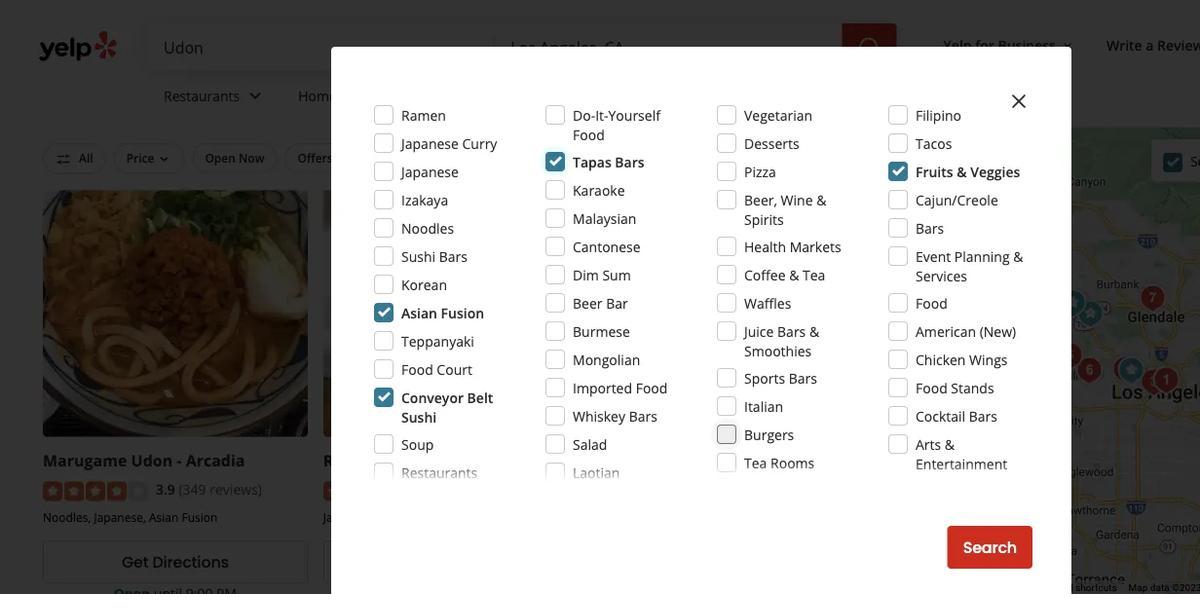 Task type: locate. For each thing, give the bounding box(es) containing it.
0 horizontal spatial offers
[[298, 150, 333, 166]]

bars for sushi bars
[[439, 247, 468, 266]]

bars for whiskey bars
[[629, 407, 658, 425]]

good
[[639, 150, 669, 166]]

for inside user actions element
[[976, 36, 995, 54]]

3.9 star rating image
[[43, 482, 148, 501]]

bars up smoothies
[[778, 322, 806, 341]]

1 vertical spatial fusion
[[182, 509, 218, 525]]

sum
[[603, 266, 631, 284]]

tacos
[[916, 134, 952, 153]]

bars for tapas bars
[[615, 153, 645, 171]]

burmese
[[573, 322, 630, 341]]

offers left tapas
[[521, 150, 556, 166]]

bars up event at right
[[916, 219, 945, 237]]

takeout inside button
[[559, 150, 605, 166]]

None search field
[[148, 23, 901, 70]]

(580
[[459, 481, 487, 499]]

map region
[[750, 0, 1201, 594]]

1 horizontal spatial 24 chevron down v2 image
[[540, 84, 563, 108]]

redwhite boneless ramen image
[[1054, 284, 1093, 323]]

1 vertical spatial services
[[916, 267, 968, 285]]

bars for sports bars
[[789, 369, 818, 387]]

1 vertical spatial 16 info v2 image
[[371, 128, 387, 143]]

& inside juice bars & smoothies
[[810, 322, 820, 341]]

fusion inside search dialog
[[441, 304, 484, 322]]

get directions
[[122, 552, 229, 574]]

& right arts
[[945, 435, 955, 454]]

roll call - koreatown
[[323, 450, 485, 471]]

-
[[177, 450, 182, 471], [390, 450, 395, 471]]

hangari kalguksu image
[[1106, 350, 1145, 389]]

food
[[573, 125, 605, 144], [916, 294, 948, 312], [402, 360, 433, 379], [636, 379, 668, 397], [916, 379, 948, 397]]

1 24 chevron down v2 image from the left
[[244, 84, 267, 108]]

services down event at right
[[916, 267, 968, 285]]

beer, wine & spirits
[[745, 191, 827, 229]]

sushi down 4.3 star rating 'image'
[[378, 509, 408, 525]]

sponsored
[[297, 126, 367, 145]]

0 horizontal spatial restaurants
[[164, 86, 240, 105]]

bars down noodles
[[439, 247, 468, 266]]

open now button
[[192, 143, 277, 173]]

user actions element
[[928, 27, 1201, 66]]

sushi up korean
[[402, 247, 436, 266]]

yelp for business button
[[936, 27, 1084, 62]]

takeout for featured
[[130, 122, 210, 149]]

takeout up open on the left top
[[130, 122, 210, 149]]

takeout for offers
[[559, 150, 605, 166]]

food inside do-it-yourself food
[[573, 125, 605, 144]]

restaurants down soup
[[402, 463, 478, 482]]

16 info v2 image
[[864, 17, 880, 33], [371, 128, 387, 143]]

japanese up izakaya
[[402, 162, 459, 181]]

& right wine
[[817, 191, 827, 209]]

food up conveyor
[[402, 360, 433, 379]]

& up smoothies
[[810, 322, 820, 341]]

0 vertical spatial 16 info v2 image
[[864, 17, 880, 33]]

1 vertical spatial japanese
[[402, 162, 459, 181]]

0 horizontal spatial japanese,
[[94, 509, 146, 525]]

16 filter v2 image
[[56, 151, 71, 167]]

0 vertical spatial japanese
[[402, 134, 459, 153]]

for right yelp
[[976, 36, 995, 54]]

16 info v2 image up delivery
[[371, 128, 387, 143]]

search dialog
[[0, 0, 1201, 594]]

1 horizontal spatial japanese,
[[323, 509, 375, 525]]

markets
[[790, 237, 842, 256]]

beer,
[[745, 191, 778, 209]]

udon up 3.9
[[131, 450, 173, 471]]

24 chevron down v2 image left do-
[[540, 84, 563, 108]]

0 vertical spatial restaurants
[[164, 86, 240, 105]]

sports
[[745, 369, 786, 387]]

tapas bars
[[573, 153, 645, 171]]

tea down the burgers
[[745, 454, 767, 472]]

japanese, down 3.9 star rating image
[[94, 509, 146, 525]]

1 offers from the left
[[298, 150, 333, 166]]

bars down stands
[[969, 407, 998, 425]]

1 horizontal spatial fusion
[[441, 304, 484, 322]]

asian inside search dialog
[[402, 304, 438, 322]]

0 vertical spatial services
[[341, 86, 392, 105]]

sports bars
[[745, 369, 818, 387]]

koreatown
[[399, 450, 485, 471]]

malaysian
[[573, 209, 637, 228]]

it-
[[596, 106, 609, 124]]

1 horizontal spatial reviews)
[[490, 481, 543, 499]]

for right the good
[[672, 150, 688, 166]]

belt
[[467, 388, 493, 407]]

(new)
[[980, 322, 1017, 341]]

google image
[[924, 569, 988, 594]]

food up cocktail
[[916, 379, 948, 397]]

write
[[1107, 36, 1143, 54]]

health
[[745, 237, 786, 256]]

24 chevron down v2 image up "options"
[[244, 84, 267, 108]]

- for call
[[390, 450, 395, 471]]

salad
[[573, 435, 608, 454]]

write a review
[[1107, 36, 1201, 54]]

1 vertical spatial tea
[[745, 454, 767, 472]]

24 chevron down v2 image
[[244, 84, 267, 108], [540, 84, 563, 108]]

reviews) down the arcadia
[[210, 481, 262, 499]]

0 vertical spatial fusion
[[441, 304, 484, 322]]

0 vertical spatial asian
[[402, 304, 438, 322]]

korean
[[402, 275, 447, 294]]

offers takeout
[[521, 150, 605, 166]]

all button
[[43, 143, 106, 174]]

burgers
[[745, 425, 795, 444]]

0 horizontal spatial -
[[177, 450, 182, 471]]

0 horizontal spatial tea
[[745, 454, 767, 472]]

bar
[[606, 294, 628, 312]]

reviews) for koreatown
[[490, 481, 543, 499]]

16 info v2 image up search image
[[864, 17, 880, 33]]

offers for offers delivery
[[298, 150, 333, 166]]

0 horizontal spatial for
[[672, 150, 688, 166]]

asian down 3.9
[[149, 509, 179, 525]]

mongolian
[[573, 350, 641, 369]]

tea down markets
[[803, 266, 826, 284]]

noodles
[[402, 219, 454, 237]]

restaurants
[[164, 86, 240, 105], [402, 463, 478, 482]]

arts & entertainment
[[916, 435, 1008, 473]]

wine
[[781, 191, 813, 209]]

& inside beer, wine & spirits
[[817, 191, 827, 209]]

services right home
[[341, 86, 392, 105]]

desserts
[[745, 134, 800, 153]]

for inside filters group
[[672, 150, 688, 166]]

asian down korean
[[402, 304, 438, 322]]

hot
[[763, 150, 783, 166]]

asian
[[402, 304, 438, 322], [149, 509, 179, 525]]

reservations button
[[403, 143, 501, 173]]

0 horizontal spatial takeout
[[130, 122, 210, 149]]

1 vertical spatial for
[[672, 150, 688, 166]]

smoothies
[[745, 342, 812, 360]]

california
[[445, 5, 561, 38]]

1 horizontal spatial asian
[[402, 304, 438, 322]]

0 vertical spatial tea
[[803, 266, 826, 284]]

udon right best on the left of the page
[[170, 5, 232, 38]]

sushi inside conveyor belt sushi
[[402, 408, 437, 426]]

arcadia
[[186, 450, 245, 471]]

new
[[811, 150, 836, 166]]

bars
[[615, 153, 645, 171], [916, 219, 945, 237], [439, 247, 468, 266], [778, 322, 806, 341], [789, 369, 818, 387], [629, 407, 658, 425], [969, 407, 998, 425]]

2 vertical spatial sushi
[[378, 509, 408, 525]]

0 horizontal spatial services
[[341, 86, 392, 105]]

1 horizontal spatial -
[[390, 450, 395, 471]]

a
[[1146, 36, 1154, 54]]

0 vertical spatial takeout
[[130, 122, 210, 149]]

0 horizontal spatial 16 info v2 image
[[371, 128, 387, 143]]

veggies
[[971, 162, 1021, 181]]

2 reviews) from the left
[[490, 481, 543, 499]]

roll call - koreatown image
[[1112, 351, 1151, 390]]

reviews) right (580
[[490, 481, 543, 499]]

marugame udon - arcadia link
[[43, 450, 245, 471]]

dim
[[573, 266, 599, 284]]

1 reviews) from the left
[[210, 481, 262, 499]]

beer
[[573, 294, 603, 312]]

- up '(349'
[[177, 450, 182, 471]]

0 horizontal spatial reviews)
[[210, 481, 262, 499]]

1 horizontal spatial 16 info v2 image
[[864, 17, 880, 33]]

16 info v2 image for featured takeout options
[[371, 128, 387, 143]]

& right planning
[[1014, 247, 1024, 266]]

japanese for japanese
[[402, 162, 459, 181]]

food up american
[[916, 294, 948, 312]]

yourself
[[609, 106, 661, 124]]

keyboard shortcuts
[[1033, 582, 1117, 594]]

tea
[[803, 266, 826, 284], [745, 454, 767, 472]]

restaurants up featured takeout options
[[164, 86, 240, 105]]

2 japanese, from the left
[[323, 509, 375, 525]]

kochi image
[[1051, 337, 1090, 376]]

1 horizontal spatial services
[[916, 267, 968, 285]]

sushi bars
[[402, 247, 468, 266]]

reviews) for arcadia
[[210, 481, 262, 499]]

1 japanese from the top
[[402, 134, 459, 153]]

0 vertical spatial udon
[[170, 5, 232, 38]]

16 info v2 image for top 10 best udon near los angeles, california
[[864, 17, 880, 33]]

coffee & tea
[[745, 266, 826, 284]]

bars down smoothies
[[789, 369, 818, 387]]

1 vertical spatial sushi
[[402, 408, 437, 426]]

& inside event planning & services
[[1014, 247, 1024, 266]]

1 horizontal spatial for
[[976, 36, 995, 54]]

marugame udon-los angeles image
[[1135, 363, 1174, 402]]

japanese, down 4.3 star rating 'image'
[[323, 509, 375, 525]]

offers down sponsored
[[298, 150, 333, 166]]

1 vertical spatial takeout
[[559, 150, 605, 166]]

2 - from the left
[[390, 450, 395, 471]]

0 horizontal spatial 24 chevron down v2 image
[[244, 84, 267, 108]]

1 horizontal spatial offers
[[521, 150, 556, 166]]

boneless
[[688, 450, 767, 471]]

0 vertical spatial for
[[976, 36, 995, 54]]

2 offers from the left
[[521, 150, 556, 166]]

search image
[[858, 36, 882, 60]]

food for food
[[916, 294, 948, 312]]

2 japanese from the top
[[402, 162, 459, 181]]

bars down the imported food on the bottom of the page
[[629, 407, 658, 425]]

1 vertical spatial restaurants
[[402, 463, 478, 482]]

get directions link
[[43, 541, 308, 584]]

services
[[341, 86, 392, 105], [916, 267, 968, 285]]

1 horizontal spatial takeout
[[559, 150, 605, 166]]

waffles
[[745, 294, 792, 312]]

italian
[[745, 397, 784, 416]]

bars right tapas
[[615, 153, 645, 171]]

1 horizontal spatial restaurants
[[402, 463, 478, 482]]

featured
[[39, 122, 126, 149]]

japanese down ramen
[[402, 134, 459, 153]]

1 - from the left
[[177, 450, 182, 471]]

sushi down conveyor
[[402, 408, 437, 426]]

takeout up karaoke
[[559, 150, 605, 166]]

- for udon
[[177, 450, 182, 471]]

0 horizontal spatial asian
[[149, 509, 179, 525]]

food for food stands
[[916, 379, 948, 397]]

restaurants inside 'link'
[[164, 86, 240, 105]]

cajun/creole
[[916, 191, 999, 209]]

offers delivery button
[[285, 143, 395, 173]]

0 horizontal spatial fusion
[[182, 509, 218, 525]]

map data ©2023
[[1129, 582, 1201, 594]]

fusion up teppanyaki at bottom
[[441, 304, 484, 322]]

1 vertical spatial asian
[[149, 509, 179, 525]]

restaurants link
[[148, 70, 283, 127]]

cocktail
[[916, 407, 966, 425]]

whiskey bars
[[573, 407, 658, 425]]

- right call
[[390, 450, 395, 471]]

call
[[357, 450, 386, 471]]

reviews)
[[210, 481, 262, 499], [490, 481, 543, 499]]

bars inside juice bars & smoothies
[[778, 322, 806, 341]]

food down do-
[[573, 125, 605, 144]]

hot and new
[[763, 150, 836, 166]]

3.9
[[156, 481, 175, 499]]

laotian
[[573, 463, 620, 482]]

marugame udon - arcadia
[[43, 450, 245, 471]]

fusion down '(349'
[[182, 509, 218, 525]]



Task type: vqa. For each thing, say whether or not it's contained in the screenshot.
the me. within I have been seeing these folks since 2021. Waiting room is clean exam rooms are clean. They make sure they take care of me. They send me to specialists if needed. Read more
no



Task type: describe. For each thing, give the bounding box(es) containing it.
tokyo cube image
[[1071, 295, 1110, 334]]

map
[[1129, 582, 1148, 594]]

food stands
[[916, 379, 995, 397]]

3.9 (349 reviews)
[[156, 481, 262, 499]]

food court
[[402, 360, 473, 379]]

redwhite boneless ramen link
[[604, 450, 829, 471]]

1 japanese, from the left
[[94, 509, 146, 525]]

food up whiskey bars
[[636, 379, 668, 397]]

chicken wings
[[916, 350, 1008, 369]]

business categories element
[[148, 70, 1201, 127]]

american
[[916, 322, 977, 341]]

for for yelp
[[976, 36, 995, 54]]

angeles,
[[340, 5, 441, 38]]

izakaya
[[402, 191, 449, 209]]

options
[[213, 122, 289, 149]]

yelp for business
[[944, 36, 1056, 54]]

do-
[[573, 106, 596, 124]]

chicken
[[916, 350, 966, 369]]

close image
[[1008, 90, 1031, 113]]

bars for juice bars & smoothies
[[778, 322, 806, 341]]

filters group
[[39, 143, 853, 174]]

wings
[[970, 350, 1008, 369]]

4.3
[[436, 481, 456, 499]]

offers for offers takeout
[[521, 150, 556, 166]]

delivery
[[336, 150, 382, 166]]

vegetarian
[[745, 106, 813, 124]]

10
[[87, 5, 110, 38]]

home
[[298, 86, 337, 105]]

rooms
[[771, 454, 815, 472]]

entertainment
[[916, 455, 1008, 473]]

& right fruits
[[957, 162, 967, 181]]

©2023
[[1172, 582, 1201, 594]]

good for dinner
[[639, 150, 730, 166]]

health markets
[[745, 237, 842, 256]]

home services
[[298, 86, 392, 105]]

fruits & veggies
[[916, 162, 1021, 181]]

get
[[122, 552, 149, 574]]

yuko kitchen miracle mile image
[[1070, 351, 1109, 390]]

court
[[437, 360, 473, 379]]

ramen
[[402, 106, 446, 124]]

best
[[115, 5, 166, 38]]

keyboard shortcuts button
[[1033, 581, 1117, 594]]

24 chevron down v2 image inside restaurants 'link'
[[244, 84, 267, 108]]

reservations
[[415, 150, 488, 166]]

bars,
[[411, 509, 438, 525]]

cantonese
[[573, 237, 641, 256]]

open
[[205, 150, 236, 166]]

all
[[79, 150, 93, 166]]

imported food
[[573, 379, 668, 397]]

offers takeout button
[[509, 143, 618, 173]]

16 chevron down v2 image
[[1060, 38, 1076, 53]]

los
[[297, 5, 335, 38]]

arts
[[916, 435, 942, 454]]

spirits
[[745, 210, 784, 229]]

for for good
[[672, 150, 688, 166]]

noodles,
[[43, 509, 91, 525]]

home services link
[[283, 70, 435, 127]]

top 10 best udon near los angeles, california
[[39, 5, 561, 38]]

keyboard
[[1033, 582, 1074, 594]]

4.8
[[717, 481, 740, 499]]

& down health markets
[[789, 266, 799, 284]]

1 horizontal spatial tea
[[803, 266, 826, 284]]

se
[[1191, 152, 1201, 170]]

planning
[[955, 247, 1010, 266]]

0 vertical spatial sushi
[[402, 247, 436, 266]]

tea rooms
[[745, 454, 815, 472]]

1 vertical spatial udon
[[131, 450, 173, 471]]

japanese curry
[[402, 134, 497, 153]]

offers delivery
[[298, 150, 382, 166]]

2 24 chevron down v2 image from the left
[[540, 84, 563, 108]]

directions
[[152, 552, 229, 574]]

tapas
[[573, 153, 612, 171]]

review
[[1158, 36, 1201, 54]]

coffee
[[745, 266, 786, 284]]

sort:
[[701, 16, 730, 34]]

business
[[998, 36, 1056, 54]]

soup
[[402, 435, 434, 454]]

4.3 star rating image
[[323, 482, 429, 501]]

event planning & services
[[916, 247, 1024, 285]]

event
[[916, 247, 951, 266]]

marugame udon - glendale image
[[1134, 279, 1173, 318]]

services inside home services link
[[341, 86, 392, 105]]

& inside arts & entertainment
[[945, 435, 955, 454]]

bars for cocktail bars
[[969, 407, 998, 425]]

ramen
[[771, 450, 829, 471]]

search button
[[948, 526, 1033, 569]]

now
[[239, 150, 265, 166]]

food for food court
[[402, 360, 433, 379]]

do-it-yourself food
[[573, 106, 661, 144]]

4.3 (580 reviews)
[[436, 481, 543, 499]]

restaurants inside search dialog
[[402, 463, 478, 482]]

beer bar
[[573, 294, 628, 312]]

japanese for japanese curry
[[402, 134, 459, 153]]

asian fusion
[[402, 304, 484, 322]]

fruits
[[916, 162, 954, 181]]

marugame monzo image
[[1147, 361, 1186, 400]]

roll call - koreatown link
[[323, 450, 485, 471]]

teppanyaki
[[402, 332, 474, 350]]

dim sum
[[573, 266, 631, 284]]

filipino
[[916, 106, 962, 124]]

services inside event planning & services
[[916, 267, 968, 285]]

hot and new button
[[750, 143, 849, 173]]



